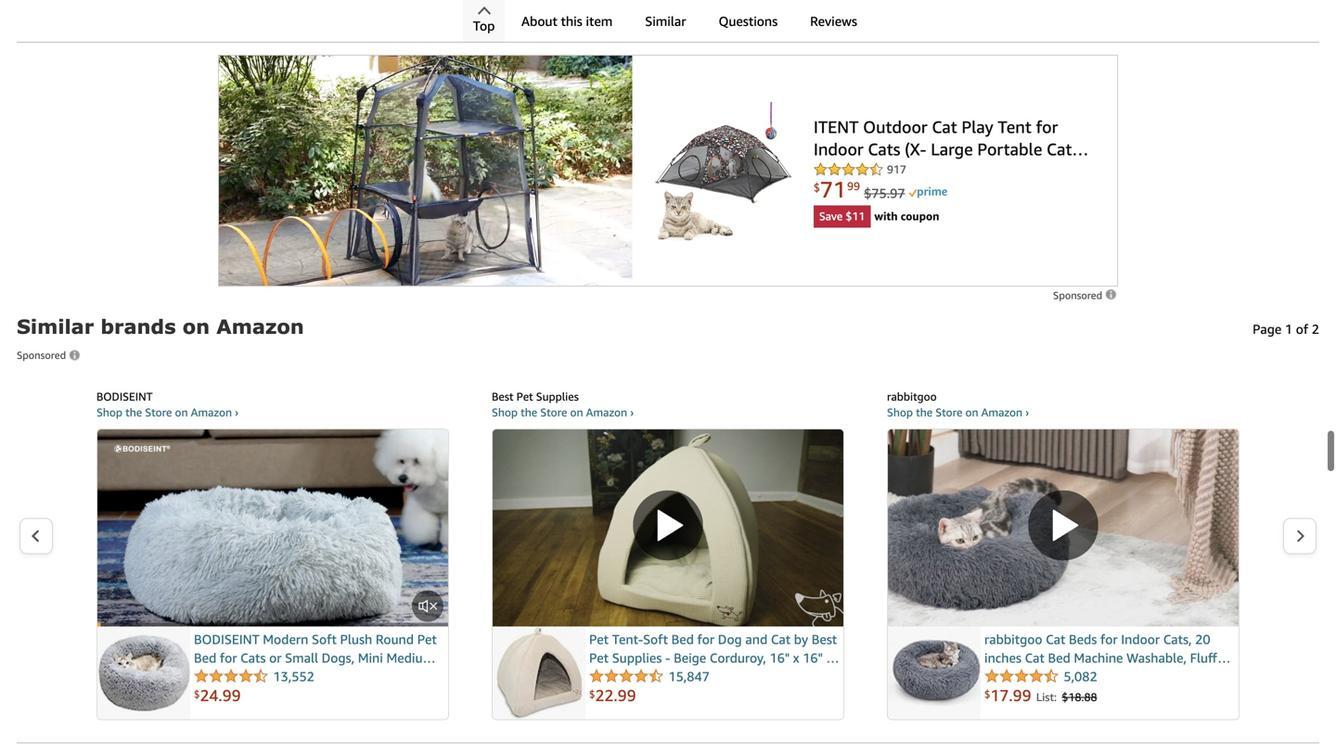 Task type: vqa. For each thing, say whether or not it's contained in the screenshot.
the Deals & Savings link
no



Task type: describe. For each thing, give the bounding box(es) containing it.
h:14"
[[589, 669, 622, 684]]

on inside bodiseint shop the store on amazon ›
[[175, 406, 188, 419]]

this
[[561, 13, 583, 29]]

pet inside best pet supplies shop the store on amazon ›
[[517, 390, 533, 403]]

bodiseint shop the store on amazon ›
[[97, 390, 239, 419]]

$ for 17
[[985, 689, 991, 701]]

sponsored button
[[17, 346, 82, 365]]

15,847
[[669, 669, 710, 684]]

shop for 24
[[97, 406, 122, 419]]

similar for similar
[[645, 13, 686, 29]]

$ 17 . 99 list: $18.88
[[985, 686, 1097, 705]]

store for 17
[[936, 406, 963, 419]]

2
[[1312, 321, 1320, 337]]

13,552
[[273, 669, 314, 684]]

corduroy,
[[710, 651, 766, 666]]

sponsored for leave feedback on sponsored ad element
[[1053, 289, 1105, 302]]

. for 17
[[1009, 686, 1013, 705]]

24
[[200, 686, 218, 705]]

5,082
[[1064, 669, 1098, 684]]

15,847 link
[[589, 669, 710, 686]]

on inside best pet supplies shop the store on amazon ›
[[570, 406, 583, 419]]

$ 22 . 99
[[589, 686, 636, 705]]

shop the store on amazon › link for 24
[[97, 406, 239, 419]]

› for 24
[[235, 406, 239, 419]]

sponsored for sponsored button
[[17, 349, 66, 361]]

$18.88
[[1062, 691, 1097, 704]]

0 horizontal spatial list item
[[78, 11, 117, 22]]

of
[[1296, 321, 1309, 337]]

17
[[991, 686, 1009, 705]]

99 for 24
[[222, 686, 241, 705]]

about this item
[[522, 13, 613, 29]]

supplies inside best pet supplies shop the store on amazon ›
[[536, 390, 579, 403]]

2 16" from the left
[[803, 651, 823, 666]]

amazon inside best pet supplies shop the store on amazon ›
[[586, 406, 627, 419]]

22
[[595, 686, 614, 705]]

list:
[[1037, 691, 1057, 704]]

1
[[1285, 321, 1293, 337]]

item
[[586, 13, 613, 29]]

$ for 22
[[589, 689, 595, 701]]

shop inside best pet supplies shop the store on amazon ›
[[492, 406, 518, 419]]

amazon inside bodiseint shop the store on amazon ›
[[191, 406, 232, 419]]

similar for similar brands on amazon
[[17, 315, 94, 338]]

shop the store on amazon › link for 17
[[887, 406, 1029, 419]]

1 16" from the left
[[770, 651, 790, 666]]

1 horizontal spatial list item
[[596, 0, 744, 23]]

best inside pet tent-soft bed for dog and cat by best pet supplies - beige corduroy, 16" x 16" x h:14"
[[812, 632, 837, 647]]

pet tent-soft bed for dog and cat by best pet supplies - beige corduroy, 16" x 16" x h:14" link
[[589, 631, 840, 684]]

1 list from the top
[[54, 0, 1283, 23]]

reviews
[[810, 13, 857, 29]]

and
[[746, 632, 768, 647]]

pet tent-soft bed for dog and cat by best pet supplies - beige corduroy, 16" x 16" x h:14"
[[589, 632, 837, 684]]

the inside best pet supplies shop the store on amazon ›
[[521, 406, 537, 419]]



Task type: locate. For each thing, give the bounding box(es) containing it.
questions
[[719, 13, 778, 29]]

leave feedback on sponsored ad element
[[1053, 289, 1118, 302]]

0 horizontal spatial shop the store on amazon › link
[[97, 406, 239, 419]]

0 vertical spatial similar
[[645, 13, 686, 29]]

next image
[[1296, 529, 1306, 543]]

1 vertical spatial similar
[[17, 315, 94, 338]]

rabbitgoo shop the store on amazon ›
[[887, 390, 1029, 419]]

0 vertical spatial supplies
[[536, 390, 579, 403]]

0 vertical spatial pet
[[517, 390, 533, 403]]

1 . from the left
[[218, 686, 222, 705]]

2 shop the store on amazon › link from the left
[[492, 406, 634, 419]]

bodiseint
[[97, 390, 153, 403]]

dog
[[718, 632, 742, 647]]

› for 17
[[1026, 406, 1029, 419]]

list
[[54, 0, 1283, 23], [54, 379, 1336, 721]]

2 horizontal spatial shop the store on amazon › link
[[887, 406, 1029, 419]]

similar right item at left
[[645, 13, 686, 29]]

1 horizontal spatial $
[[589, 689, 595, 701]]

$ inside $ 17 . 99 list: $18.88
[[985, 689, 991, 701]]

store inside rabbitgoo shop the store on amazon ›
[[936, 406, 963, 419]]

1 shop from the left
[[97, 406, 122, 419]]

2 horizontal spatial ›
[[1026, 406, 1029, 419]]

0 vertical spatial sponsored
[[1053, 289, 1105, 302]]

$
[[194, 689, 200, 701], [589, 689, 595, 701], [985, 689, 991, 701]]

1 $ from the left
[[194, 689, 200, 701]]

store inside best pet supplies shop the store on amazon ›
[[540, 406, 567, 419]]

. down h:14"
[[614, 686, 618, 705]]

2 horizontal spatial $
[[985, 689, 991, 701]]

. for 24
[[218, 686, 222, 705]]

3 99 from the left
[[1013, 686, 1032, 705]]

0 horizontal spatial sponsored
[[17, 349, 66, 361]]

shop inside bodiseint shop the store on amazon ›
[[97, 406, 122, 419]]

sponsored
[[1053, 289, 1105, 302], [17, 349, 66, 361]]

2 horizontal spatial 99
[[1013, 686, 1032, 705]]

shop
[[97, 406, 122, 419], [492, 406, 518, 419], [887, 406, 913, 419]]

2 horizontal spatial store
[[936, 406, 963, 419]]

1 vertical spatial supplies
[[612, 651, 662, 666]]

soft
[[643, 632, 668, 647]]

0 horizontal spatial best
[[492, 390, 514, 403]]

2 list from the top
[[54, 379, 1336, 721]]

1 shop the store on amazon › link from the left
[[97, 406, 239, 419]]

1 horizontal spatial similar
[[645, 13, 686, 29]]

1 horizontal spatial x
[[826, 651, 833, 666]]

brands
[[101, 315, 176, 338]]

the inside rabbitgoo shop the store on amazon ›
[[916, 406, 933, 419]]

99 right 24
[[222, 686, 241, 705]]

› inside best pet supplies shop the store on amazon ›
[[630, 406, 634, 419]]

0 vertical spatial best
[[492, 390, 514, 403]]

shop inside rabbitgoo shop the store on amazon ›
[[887, 406, 913, 419]]

sponsored link
[[1053, 289, 1118, 302]]

by
[[794, 632, 808, 647]]

$ down 5,082 link
[[985, 689, 991, 701]]

3 . from the left
[[1009, 686, 1013, 705]]

1 horizontal spatial .
[[614, 686, 618, 705]]

.
[[218, 686, 222, 705], [614, 686, 618, 705], [1009, 686, 1013, 705]]

2 horizontal spatial list item
[[768, 0, 917, 23]]

0 horizontal spatial store
[[145, 406, 172, 419]]

1 the from the left
[[125, 406, 142, 419]]

1 vertical spatial best
[[812, 632, 837, 647]]

$ down h:14"
[[589, 689, 595, 701]]

2 99 from the left
[[618, 686, 636, 705]]

best
[[492, 390, 514, 403], [812, 632, 837, 647]]

0 horizontal spatial 99
[[222, 686, 241, 705]]

16" down cat
[[770, 651, 790, 666]]

$ inside $ 22 . 99
[[589, 689, 595, 701]]

store
[[145, 406, 172, 419], [540, 406, 567, 419], [936, 406, 963, 419]]

similar
[[645, 13, 686, 29], [17, 315, 94, 338]]

sponsored inside sponsored link
[[1053, 289, 1105, 302]]

99 for 22
[[618, 686, 636, 705]]

› inside rabbitgoo shop the store on amazon ›
[[1026, 406, 1029, 419]]

similar up sponsored button
[[17, 315, 94, 338]]

. for 22
[[614, 686, 618, 705]]

shop the store on amazon › link
[[97, 406, 239, 419], [492, 406, 634, 419], [887, 406, 1029, 419]]

$ inside $ 24 . 99
[[194, 689, 200, 701]]

2 vertical spatial pet
[[589, 651, 609, 666]]

1 horizontal spatial the
[[521, 406, 537, 419]]

13,552 link
[[194, 669, 314, 686]]

1 horizontal spatial sponsored
[[1053, 289, 1105, 302]]

the
[[125, 406, 142, 419], [521, 406, 537, 419], [916, 406, 933, 419]]

page 1 of 2
[[1253, 321, 1320, 337]]

3 shop the store on amazon › link from the left
[[887, 406, 1029, 419]]

16"
[[770, 651, 790, 666], [803, 651, 823, 666]]

0 horizontal spatial ›
[[235, 406, 239, 419]]

2 x from the left
[[826, 651, 833, 666]]

1 vertical spatial list
[[54, 379, 1336, 721]]

$ down 13,552 link
[[194, 689, 200, 701]]

on inside rabbitgoo shop the store on amazon ›
[[966, 406, 979, 419]]

for
[[697, 632, 715, 647]]

1 horizontal spatial best
[[812, 632, 837, 647]]

1 store from the left
[[145, 406, 172, 419]]

2 $ from the left
[[589, 689, 595, 701]]

best inside best pet supplies shop the store on amazon ›
[[492, 390, 514, 403]]

1 horizontal spatial 16"
[[803, 651, 823, 666]]

› inside bodiseint shop the store on amazon ›
[[235, 406, 239, 419]]

best pet supplies shop the store on amazon ›
[[492, 390, 634, 419]]

0 horizontal spatial $
[[194, 689, 200, 701]]

1 horizontal spatial 99
[[618, 686, 636, 705]]

pet
[[517, 390, 533, 403], [589, 632, 609, 647], [589, 651, 609, 666]]

-
[[665, 651, 670, 666]]

2 shop from the left
[[492, 406, 518, 419]]

shop for 17
[[887, 406, 913, 419]]

16" down by
[[803, 651, 823, 666]]

the inside bodiseint shop the store on amazon ›
[[125, 406, 142, 419]]

sponsored inside sponsored button
[[17, 349, 66, 361]]

3 store from the left
[[936, 406, 963, 419]]

x right corduroy,
[[826, 651, 833, 666]]

list containing 24
[[54, 379, 1336, 721]]

x
[[793, 651, 800, 666], [826, 651, 833, 666]]

99 for list:
[[1013, 686, 1032, 705]]

5,082 link
[[985, 669, 1098, 686]]

previous image
[[31, 529, 41, 543]]

2 . from the left
[[614, 686, 618, 705]]

2 › from the left
[[630, 406, 634, 419]]

0 horizontal spatial the
[[125, 406, 142, 419]]

bed
[[672, 632, 694, 647]]

amazon
[[217, 315, 304, 338], [191, 406, 232, 419], [586, 406, 627, 419], [982, 406, 1023, 419]]

1 x from the left
[[793, 651, 800, 666]]

mute sponsored video element
[[407, 586, 448, 627]]

beige
[[674, 651, 706, 666]]

99 right 22
[[618, 686, 636, 705]]

0 horizontal spatial shop
[[97, 406, 122, 419]]

0 vertical spatial list
[[54, 0, 1283, 23]]

x down by
[[793, 651, 800, 666]]

supplies
[[536, 390, 579, 403], [612, 651, 662, 666]]

1 horizontal spatial shop
[[492, 406, 518, 419]]

0 horizontal spatial similar
[[17, 315, 94, 338]]

page
[[1253, 321, 1282, 337]]

2 store from the left
[[540, 406, 567, 419]]

1 horizontal spatial shop the store on amazon › link
[[492, 406, 634, 419]]

$ 24 . 99
[[194, 686, 241, 705]]

1 vertical spatial sponsored
[[17, 349, 66, 361]]

1 99 from the left
[[222, 686, 241, 705]]

1 horizontal spatial supplies
[[612, 651, 662, 666]]

about
[[522, 13, 558, 29]]

top
[[473, 18, 495, 33]]

store for 24
[[145, 406, 172, 419]]

cat
[[771, 632, 791, 647]]

the for 24
[[125, 406, 142, 419]]

1 horizontal spatial ›
[[630, 406, 634, 419]]

list item
[[596, 0, 744, 23], [768, 0, 917, 23], [78, 11, 117, 22]]

99
[[222, 686, 241, 705], [618, 686, 636, 705], [1013, 686, 1032, 705]]

mute sponsored video image
[[412, 591, 444, 622]]

. down 13,552 link
[[218, 686, 222, 705]]

0 horizontal spatial supplies
[[536, 390, 579, 403]]

supplies inside pet tent-soft bed for dog and cat by best pet supplies - beige corduroy, 16" x 16" x h:14"
[[612, 651, 662, 666]]

2 horizontal spatial shop
[[887, 406, 913, 419]]

0 horizontal spatial x
[[793, 651, 800, 666]]

2 the from the left
[[521, 406, 537, 419]]

2 horizontal spatial .
[[1009, 686, 1013, 705]]

store inside bodiseint shop the store on amazon ›
[[145, 406, 172, 419]]

0 horizontal spatial .
[[218, 686, 222, 705]]

on
[[183, 315, 210, 338], [175, 406, 188, 419], [570, 406, 583, 419], [966, 406, 979, 419]]

. down 5,082 link
[[1009, 686, 1013, 705]]

99 right 17
[[1013, 686, 1032, 705]]

3 $ from the left
[[985, 689, 991, 701]]

3 the from the left
[[916, 406, 933, 419]]

rabbitgoo
[[887, 390, 937, 403]]

similar brands on amazon
[[17, 315, 304, 338]]

›
[[235, 406, 239, 419], [630, 406, 634, 419], [1026, 406, 1029, 419]]

1 horizontal spatial store
[[540, 406, 567, 419]]

1 › from the left
[[235, 406, 239, 419]]

$ for 24
[[194, 689, 200, 701]]

the for 17
[[916, 406, 933, 419]]

tent-
[[612, 632, 643, 647]]

amazon inside rabbitgoo shop the store on amazon ›
[[982, 406, 1023, 419]]

0 horizontal spatial 16"
[[770, 651, 790, 666]]

1 vertical spatial pet
[[589, 632, 609, 647]]

3 › from the left
[[1026, 406, 1029, 419]]

2 horizontal spatial the
[[916, 406, 933, 419]]

3 shop from the left
[[887, 406, 913, 419]]



